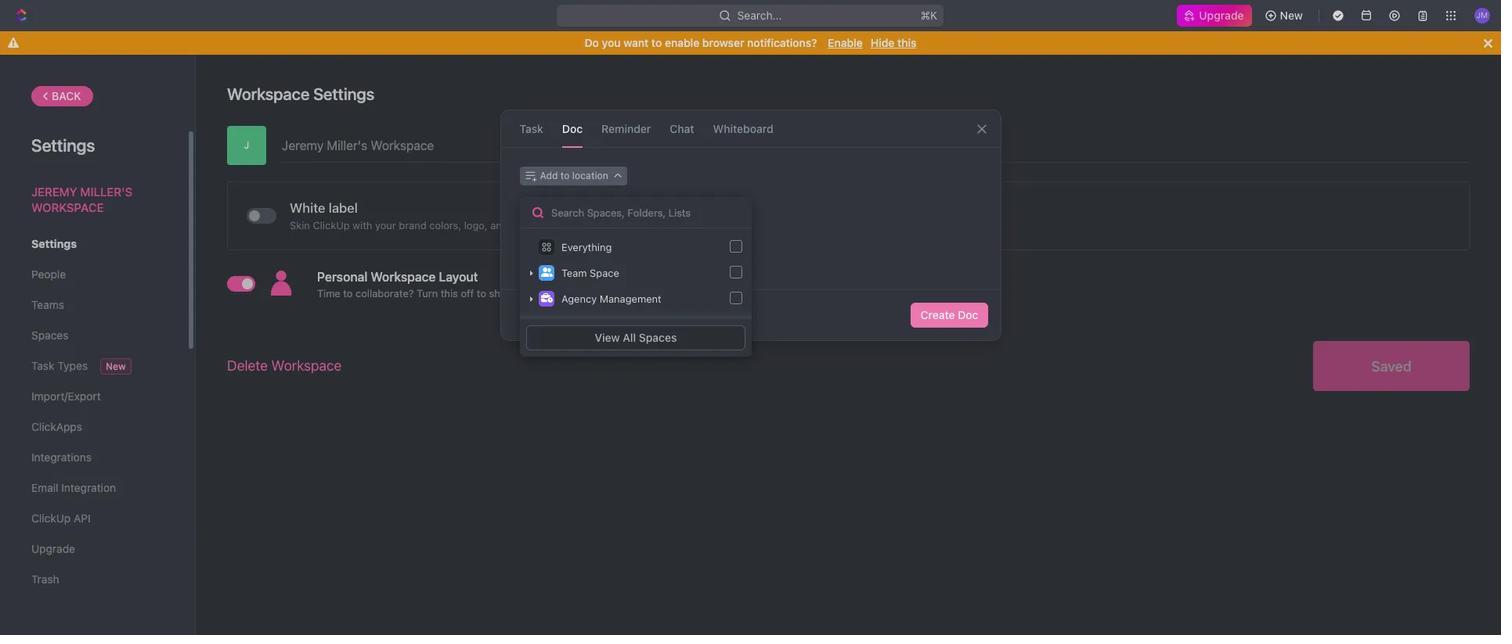 Task type: describe. For each thing, give the bounding box(es) containing it.
enable
[[828, 36, 863, 49]]

team
[[634, 287, 658, 300]]

clickup api link
[[31, 506, 156, 533]]

dialog containing task
[[500, 110, 1001, 341]]

designed
[[572, 287, 616, 300]]

clickapps
[[31, 421, 82, 434]]

personal
[[317, 270, 368, 284]]

to right the want at the top left of page
[[652, 36, 662, 49]]

jeremy miller's workspace
[[31, 185, 132, 214]]

api
[[74, 512, 91, 526]]

whiteboard button
[[713, 110, 774, 147]]

1 horizontal spatial this
[[898, 36, 917, 49]]

add to location button
[[520, 167, 627, 186]]

chat
[[670, 122, 694, 135]]

delete workspace
[[227, 358, 342, 374]]

doc inside button
[[958, 309, 979, 322]]

browser
[[702, 36, 744, 49]]

and
[[490, 219, 508, 231]]

workspace inside button
[[271, 358, 342, 374]]

reminder
[[602, 122, 651, 135]]

this inside personal workspace layout time to collaborate? turn this off to show all features designed for team productivity.
[[441, 287, 458, 300]]

doc button
[[562, 110, 583, 147]]

white
[[290, 200, 325, 216]]

upgrade inside 'settings' element
[[31, 543, 75, 556]]

features
[[530, 287, 569, 300]]

for
[[618, 287, 632, 300]]

add to location
[[540, 170, 609, 182]]

space
[[590, 267, 619, 280]]

task button
[[520, 110, 543, 147]]

colors,
[[429, 219, 461, 231]]

add
[[540, 170, 558, 182]]

email integration link
[[31, 475, 156, 502]]

do
[[585, 36, 599, 49]]

you
[[602, 36, 621, 49]]

1 vertical spatial upgrade link
[[31, 537, 156, 563]]

email integration
[[31, 482, 116, 495]]

j
[[244, 139, 249, 151]]

workspace settings
[[227, 85, 375, 103]]

layout
[[439, 270, 478, 284]]

chat button
[[670, 110, 694, 147]]

search...
[[738, 9, 782, 22]]

people link
[[31, 262, 156, 288]]

workspace up j
[[227, 85, 310, 103]]

settings element
[[0, 55, 196, 636]]

import/export link
[[31, 384, 156, 410]]

hide
[[871, 36, 895, 49]]

0 vertical spatial doc
[[562, 122, 583, 135]]

management
[[600, 293, 662, 305]]

collaborate?
[[356, 287, 414, 300]]

integrations
[[31, 451, 92, 464]]

do you want to enable browser notifications? enable hide this
[[585, 36, 917, 49]]

delete
[[227, 358, 268, 374]]

clickup inside white label skin clickup with your brand colors, logo, and a custom url.
[[313, 219, 350, 231]]

location
[[572, 170, 609, 182]]

label
[[329, 200, 358, 216]]

custom
[[519, 219, 554, 231]]

saved
[[1372, 358, 1412, 375]]

create doc
[[921, 309, 979, 322]]

white label skin clickup with your brand colors, logo, and a custom url.
[[290, 200, 580, 231]]

private
[[548, 309, 583, 322]]

jeremy
[[31, 185, 77, 199]]

view all spaces
[[595, 331, 677, 345]]

integrations link
[[31, 445, 156, 472]]

integration
[[61, 482, 116, 495]]

0 vertical spatial settings
[[313, 85, 375, 103]]

a
[[511, 219, 516, 231]]

business time image
[[541, 294, 553, 303]]

back
[[52, 89, 81, 103]]

agency management
[[562, 293, 662, 305]]

email
[[31, 482, 58, 495]]

workspace inside jeremy miller's workspace
[[31, 200, 104, 214]]



Task type: locate. For each thing, give the bounding box(es) containing it.
add to location button
[[520, 167, 627, 186]]

trash link
[[31, 567, 156, 594]]

dialog
[[500, 110, 1001, 341]]

0 vertical spatial task
[[520, 122, 543, 135]]

0 horizontal spatial upgrade
[[31, 543, 75, 556]]

1 horizontal spatial upgrade
[[1199, 9, 1244, 22]]

0 vertical spatial clickup
[[313, 219, 350, 231]]

off
[[461, 287, 474, 300]]

url.
[[557, 219, 580, 231]]

⌘k
[[921, 9, 938, 22]]

task left "types" at the left of page
[[31, 360, 54, 373]]

team
[[562, 267, 587, 280]]

settings link
[[31, 231, 156, 258]]

whiteboard
[[713, 122, 774, 135]]

people
[[31, 268, 66, 281]]

spaces
[[31, 329, 68, 342], [639, 331, 677, 345]]

spaces inside 'settings' element
[[31, 329, 68, 342]]

trash
[[31, 573, 59, 587]]

1 horizontal spatial spaces
[[639, 331, 677, 345]]

settings
[[313, 85, 375, 103], [31, 136, 95, 156], [31, 237, 77, 251]]

doc right task button
[[562, 122, 583, 135]]

doc
[[562, 122, 583, 135], [958, 309, 979, 322]]

upgrade
[[1199, 9, 1244, 22], [31, 543, 75, 556]]

to down personal
[[343, 287, 353, 300]]

enable
[[665, 36, 700, 49]]

clickup api
[[31, 512, 91, 526]]

clickup down label
[[313, 219, 350, 231]]

doc right the create
[[958, 309, 979, 322]]

task for task
[[520, 122, 543, 135]]

0 horizontal spatial new
[[106, 361, 126, 373]]

time
[[317, 287, 341, 300]]

1 horizontal spatial clickup
[[313, 219, 350, 231]]

spaces inside button
[[639, 331, 677, 345]]

workspace right delete
[[271, 358, 342, 374]]

0 horizontal spatial upgrade link
[[31, 537, 156, 563]]

workspace up collaborate?
[[371, 270, 436, 284]]

spaces link
[[31, 323, 156, 349]]

your
[[375, 219, 396, 231]]

1 vertical spatial upgrade
[[31, 543, 75, 556]]

new button
[[1258, 3, 1313, 28]]

everything
[[562, 241, 612, 254]]

all
[[517, 287, 527, 300]]

with
[[353, 219, 372, 231]]

upgrade link left new "button"
[[1177, 5, 1252, 27]]

saved button
[[1314, 341, 1470, 392]]

task types
[[31, 360, 88, 373]]

this
[[898, 36, 917, 49], [441, 287, 458, 300]]

task left doc button
[[520, 122, 543, 135]]

task
[[520, 122, 543, 135], [31, 360, 54, 373]]

user group image
[[541, 268, 553, 278]]

workspace inside personal workspace layout time to collaborate? turn this off to show all features designed for team productivity.
[[371, 270, 436, 284]]

miller's
[[80, 185, 132, 199]]

workspace down jeremy
[[31, 200, 104, 214]]

delete workspace button
[[227, 349, 342, 384]]

1 vertical spatial task
[[31, 360, 54, 373]]

Search Spaces, Folders, Lists text field
[[520, 197, 752, 229]]

all
[[623, 331, 636, 345]]

show
[[489, 287, 514, 300]]

1 vertical spatial new
[[106, 361, 126, 373]]

0 vertical spatial upgrade
[[1199, 9, 1244, 22]]

clickup inside "link"
[[31, 512, 71, 526]]

workspace
[[227, 85, 310, 103], [31, 200, 104, 214], [371, 270, 436, 284], [271, 358, 342, 374]]

0 vertical spatial new
[[1280, 9, 1303, 22]]

turn
[[417, 287, 438, 300]]

new
[[1280, 9, 1303, 22], [106, 361, 126, 373]]

Team Na﻿me text field
[[282, 126, 1470, 162]]

1 horizontal spatial upgrade link
[[1177, 5, 1252, 27]]

productivity.
[[661, 287, 720, 300]]

0 horizontal spatial doc
[[562, 122, 583, 135]]

brand
[[399, 219, 427, 231]]

this left off
[[441, 287, 458, 300]]

new inside "button"
[[1280, 9, 1303, 22]]

import/export
[[31, 390, 101, 403]]

skin
[[290, 219, 310, 231]]

to
[[652, 36, 662, 49], [561, 170, 570, 182], [343, 287, 353, 300], [477, 287, 486, 300]]

view
[[595, 331, 620, 345]]

1 vertical spatial settings
[[31, 136, 95, 156]]

new inside 'settings' element
[[106, 361, 126, 373]]

upgrade down the clickup api
[[31, 543, 75, 556]]

to right off
[[477, 287, 486, 300]]

want
[[624, 36, 649, 49]]

1 horizontal spatial doc
[[958, 309, 979, 322]]

upgrade left new "button"
[[1199, 9, 1244, 22]]

to inside button
[[561, 170, 570, 182]]

agency
[[562, 293, 597, 305]]

create doc button
[[911, 303, 988, 328]]

teams link
[[31, 292, 156, 319]]

1 horizontal spatial new
[[1280, 9, 1303, 22]]

upgrade link
[[1177, 5, 1252, 27], [31, 537, 156, 563]]

upgrade link down the clickup api "link"
[[31, 537, 156, 563]]

reminder button
[[602, 110, 651, 147]]

this right hide
[[898, 36, 917, 49]]

1 vertical spatial doc
[[958, 309, 979, 322]]

team space
[[562, 267, 619, 280]]

1 vertical spatial clickup
[[31, 512, 71, 526]]

logo,
[[464, 219, 488, 231]]

clickapps link
[[31, 414, 156, 441]]

0 horizontal spatial clickup
[[31, 512, 71, 526]]

view all spaces button
[[526, 326, 746, 351]]

0 horizontal spatial spaces
[[31, 329, 68, 342]]

task inside 'settings' element
[[31, 360, 54, 373]]

2 vertical spatial settings
[[31, 237, 77, 251]]

clickup left api
[[31, 512, 71, 526]]

0 horizontal spatial this
[[441, 287, 458, 300]]

0 vertical spatial upgrade link
[[1177, 5, 1252, 27]]

0 horizontal spatial task
[[31, 360, 54, 373]]

clickup
[[313, 219, 350, 231], [31, 512, 71, 526]]

1 horizontal spatial task
[[520, 122, 543, 135]]

personal workspace layout time to collaborate? turn this off to show all features designed for team productivity.
[[317, 270, 720, 300]]

0 vertical spatial this
[[898, 36, 917, 49]]

1 vertical spatial this
[[441, 287, 458, 300]]

types
[[57, 360, 88, 373]]

to right add
[[561, 170, 570, 182]]

settings inside settings link
[[31, 237, 77, 251]]

teams
[[31, 298, 64, 312]]

spaces right 'all'
[[639, 331, 677, 345]]

Name this Doc... field
[[501, 195, 1001, 214]]

task for task types
[[31, 360, 54, 373]]

spaces down teams
[[31, 329, 68, 342]]

back link
[[31, 86, 93, 107]]

notifications?
[[747, 36, 817, 49]]

create
[[921, 309, 955, 322]]



Task type: vqa. For each thing, say whether or not it's contained in the screenshot.
the left Center
no



